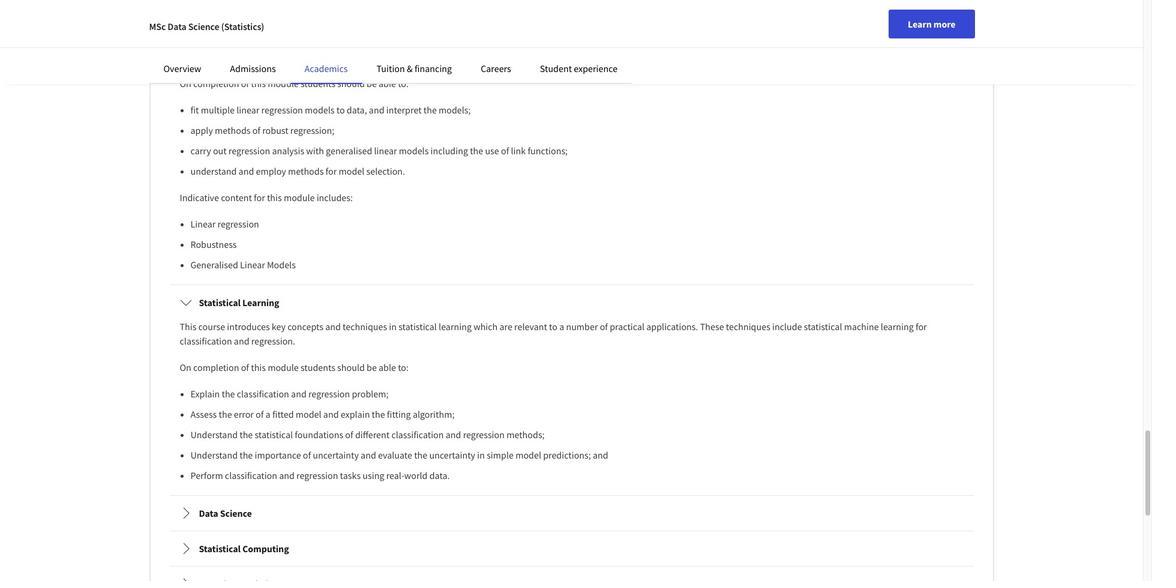 Task type: describe. For each thing, give the bounding box(es) containing it.
data science button
[[170, 497, 974, 530]]

module up explain the classification and regression problem;
[[268, 361, 299, 374]]

of inside list item
[[253, 124, 261, 136]]

of down theory
[[418, 51, 426, 63]]

should for problem;
[[338, 361, 365, 374]]

the left fitting
[[372, 408, 385, 420]]

carry out regression analysis with generalised linear models including the use of link functions; list item
[[191, 144, 964, 158]]

understand for understand the importance of uncertainty and evaluate the uncertainty in simple model predictions; and
[[191, 449, 238, 461]]

interpret inside fit multiple linear regression models to data, and interpret the models; list item
[[387, 104, 422, 116]]

perform classification and regression tasks using real-world data.
[[191, 470, 450, 482]]

regression;
[[291, 124, 335, 136]]

theory
[[410, 37, 437, 49]]

completion for the
[[193, 361, 239, 374]]

the up logistic
[[795, 37, 808, 49]]

tuition & financing
[[377, 62, 452, 74]]

of left functions;
[[501, 145, 509, 157]]

list containing linear regression
[[185, 217, 964, 272]]

importance
[[255, 449, 301, 461]]

to up student
[[554, 37, 562, 49]]

this for this course introduces key concepts and techniques in statistical learning which are relevant to a number of practical applications. these techniques include statistical machine learning for classification and regression.
[[180, 321, 197, 333]]

analysis
[[272, 145, 305, 157]]

and down importance
[[279, 470, 295, 482]]

classification inside explain the classification and regression problem; list item
[[237, 388, 289, 400]]

statistical computing
[[199, 543, 289, 555]]

generalised
[[326, 145, 373, 157]]

on completion of this module students should be able to: for regression
[[180, 77, 409, 89]]

evaluate
[[378, 449, 413, 461]]

of down the explain
[[345, 429, 354, 441]]

a inside list item
[[266, 408, 271, 420]]

regression up simple at bottom
[[463, 429, 505, 441]]

able for learning
[[379, 361, 396, 374]]

in inside this course introduces key concepts and techniques in statistical learning which are relevant to a number of practical applications. these techniques include statistical machine learning for classification and regression.
[[389, 321, 397, 333]]

apply
[[191, 124, 213, 136]]

0 horizontal spatial for
[[254, 192, 265, 204]]

learn more button
[[889, 10, 975, 38]]

msc data science (statistics)
[[149, 20, 264, 32]]

data.
[[430, 470, 450, 482]]

fit inside this course will equip students with understanding of the theory of linear models and be able to fit multiple linear regression models to data and interpret the results.  the content will develop an appreciation of the limitations of linear models and the use of link functions to generalise the linear regression model.  in particular, the module will explore logistic regression and log linear models.
[[564, 37, 572, 49]]

the down error
[[240, 429, 253, 441]]

this for key
[[251, 361, 266, 374]]

regression left tasks
[[297, 470, 338, 482]]

of inside this course introduces key concepts and techniques in statistical learning which are relevant to a number of practical applications. these techniques include statistical machine learning for classification and regression.
[[600, 321, 608, 333]]

understand for understand the statistical foundations of different classification and regression methods;
[[191, 429, 238, 441]]

and down the understand the statistical foundations of different classification and regression methods;
[[361, 449, 376, 461]]

simple
[[487, 449, 514, 461]]

1 learning from the left
[[439, 321, 472, 333]]

assess
[[191, 408, 217, 420]]

on for explain the classification and regression problem;
[[180, 361, 191, 374]]

are
[[500, 321, 513, 333]]

statistical learning
[[199, 297, 280, 309]]

use inside list item
[[485, 145, 499, 157]]

2 uncertainty from the left
[[430, 449, 476, 461]]

linear regression list item
[[191, 217, 964, 231]]

student experience link
[[540, 62, 618, 74]]

course for will
[[199, 37, 225, 49]]

of up the tuition
[[385, 37, 393, 49]]

models up careers
[[473, 37, 503, 49]]

linear modelling button
[[170, 2, 974, 35]]

the left importance
[[240, 449, 253, 461]]

understand and employ methods for model selection.
[[191, 165, 405, 177]]

module inside this course will equip students with understanding of the theory of linear models and be able to fit multiple linear regression models to data and interpret the results.  the content will develop an appreciation of the limitations of linear models and the use of link functions to generalise the linear regression model.  in particular, the module will explore logistic regression and log linear models.
[[719, 51, 749, 63]]

employ
[[256, 165, 286, 177]]

1 horizontal spatial statistical
[[399, 321, 437, 333]]

linear modelling
[[199, 13, 269, 25]]

concepts
[[288, 321, 324, 333]]

and up foundations
[[324, 408, 339, 420]]

assess the error of a fitted model and explain the fitting algorithm;
[[191, 408, 455, 420]]

link inside this course will equip students with understanding of the theory of linear models and be able to fit multiple linear regression models to data and interpret the results.  the content will develop an appreciation of the limitations of linear models and the use of link functions to generalise the linear regression model.  in particular, the module will explore logistic regression and log linear models.
[[428, 51, 442, 63]]

statistical for statistical learning
[[199, 297, 241, 309]]

2 techniques from the left
[[726, 321, 771, 333]]

relevant
[[515, 321, 548, 333]]

including
[[431, 145, 468, 157]]

1 vertical spatial content
[[221, 192, 252, 204]]

module down understand and employ methods for model selection. at the left top
[[284, 192, 315, 204]]

data science
[[199, 507, 252, 519]]

learn more
[[909, 18, 956, 30]]

1 horizontal spatial model
[[339, 165, 365, 177]]

2 horizontal spatial statistical
[[805, 321, 843, 333]]

should for to
[[338, 77, 365, 89]]

models inside list item
[[305, 104, 335, 116]]

and up fitted
[[291, 388, 307, 400]]

experience
[[574, 62, 618, 74]]

statistical inside list item
[[255, 429, 293, 441]]

foundations
[[295, 429, 344, 441]]

interpret inside this course will equip students with understanding of the theory of linear models and be able to fit multiple linear regression models to data and interpret the results.  the content will develop an appreciation of the limitations of linear models and the use of link functions to generalise the linear regression model.  in particular, the module will explore logistic regression and log linear models.
[[757, 37, 793, 49]]

which
[[474, 321, 498, 333]]

of right error
[[256, 408, 264, 420]]

content inside this course will equip students with understanding of the theory of linear models and be able to fit multiple linear regression models to data and interpret the results.  the content will develop an appreciation of the limitations of linear models and the use of link functions to generalise the linear regression model.  in particular, the module will explore logistic regression and log linear models.
[[858, 37, 889, 49]]

the left error
[[219, 408, 232, 420]]

with inside list item
[[306, 145, 324, 157]]

the down equip
[[243, 51, 256, 63]]

this course will equip students with understanding of the theory of linear models and be able to fit multiple linear regression models to data and interpret the results.  the content will develop an appreciation of the limitations of linear models and the use of link functions to generalise the linear regression model.  in particular, the module will explore logistic regression and log linear models.
[[180, 37, 962, 63]]

of down foundations
[[303, 449, 311, 461]]

understanding
[[325, 37, 383, 49]]

models up particular,
[[678, 37, 708, 49]]

on for fit multiple linear regression models to data, and interpret the models;
[[180, 77, 191, 89]]

models inside carry out regression analysis with generalised linear models including the use of link functions; list item
[[399, 145, 429, 157]]

methods inside list item
[[288, 165, 324, 177]]

indicative
[[180, 192, 219, 204]]

link inside carry out regression analysis with generalised linear models including the use of link functions; list item
[[511, 145, 526, 157]]

generalise
[[494, 51, 535, 63]]

practical
[[610, 321, 645, 333]]

on completion of this module students should be able to: for and
[[180, 361, 409, 374]]

careers link
[[481, 62, 512, 74]]

methods inside list item
[[215, 124, 251, 136]]

regression.
[[251, 335, 295, 347]]

statistical for statistical computing
[[199, 543, 241, 555]]

understand the statistical foundations of different classification and regression methods;
[[191, 429, 545, 441]]

admissions link
[[230, 62, 276, 74]]

logistic
[[799, 51, 828, 63]]

limitations
[[258, 51, 301, 63]]

of down (statistics)
[[233, 51, 241, 63]]

robust
[[263, 124, 289, 136]]

computing
[[243, 543, 289, 555]]

robustness
[[191, 238, 237, 250]]

of down admissions
[[241, 77, 249, 89]]

understand the importance of uncertainty and evaluate the uncertainty in simple model predictions; and list item
[[191, 448, 964, 462]]

linear inside carry out regression analysis with generalised linear models including the use of link functions; list item
[[374, 145, 397, 157]]

tuition & financing link
[[377, 62, 452, 74]]

explain
[[191, 388, 220, 400]]

models;
[[439, 104, 471, 116]]

introduces
[[227, 321, 270, 333]]

to: for the
[[398, 77, 409, 89]]

tuition
[[377, 62, 405, 74]]

academics
[[305, 62, 348, 74]]

to left data
[[710, 37, 718, 49]]

include
[[773, 321, 803, 333]]

overview
[[164, 62, 201, 74]]

and down 'understanding'
[[369, 51, 385, 63]]

a inside this course introduces key concepts and techniques in statistical learning which are relevant to a number of practical applications. these techniques include statistical machine learning for classification and regression.
[[560, 321, 565, 333]]

this for equip
[[251, 77, 266, 89]]

different
[[355, 429, 390, 441]]

problem;
[[352, 388, 389, 400]]

the right explain
[[222, 388, 235, 400]]

science inside dropdown button
[[220, 507, 252, 519]]

particular,
[[660, 51, 701, 63]]

key
[[272, 321, 286, 333]]

predictions;
[[544, 449, 591, 461]]

students inside this course will equip students with understanding of the theory of linear models and be able to fit multiple linear regression models to data and interpret the results.  the content will develop an appreciation of the limitations of linear models and the use of link functions to generalise the linear regression model.  in particular, the module will explore logistic regression and log linear models.
[[268, 37, 303, 49]]

algorithm;
[[413, 408, 455, 420]]

financing
[[415, 62, 452, 74]]

fitting
[[387, 408, 411, 420]]

explore
[[767, 51, 797, 63]]

and down 'algorithm;'
[[446, 429, 461, 441]]

the up world
[[414, 449, 428, 461]]

be for theory
[[367, 77, 377, 89]]

models.
[[930, 51, 962, 63]]

admissions
[[230, 62, 276, 74]]

msc
[[149, 20, 166, 32]]

the
[[841, 37, 856, 49]]

the right generalise
[[537, 51, 550, 63]]

the left theory
[[395, 37, 408, 49]]

and down introduces
[[234, 335, 250, 347]]



Task type: locate. For each thing, give the bounding box(es) containing it.
learning
[[439, 321, 472, 333], [881, 321, 914, 333]]

0 vertical spatial completion
[[193, 77, 239, 89]]

1 on from the top
[[180, 77, 191, 89]]

for
[[326, 165, 337, 177], [254, 192, 265, 204], [916, 321, 928, 333]]

2 vertical spatial able
[[379, 361, 396, 374]]

out
[[213, 145, 227, 157]]

on completion of this module students should be able to: down limitations
[[180, 77, 409, 89]]

1 vertical spatial this
[[180, 321, 197, 333]]

and left 'log'
[[874, 51, 889, 63]]

and up generalise
[[505, 37, 521, 49]]

regression inside list item
[[262, 104, 303, 116]]

&
[[407, 62, 413, 74]]

understand and employ methods for model selection. list item
[[191, 164, 964, 178]]

0 vertical spatial science
[[188, 20, 219, 32]]

data,
[[347, 104, 367, 116]]

functions
[[444, 51, 482, 63]]

using
[[363, 470, 385, 482]]

more
[[934, 18, 956, 30]]

number
[[566, 321, 598, 333]]

fitted
[[273, 408, 294, 420]]

completion for multiple
[[193, 77, 239, 89]]

for right machine
[[916, 321, 928, 333]]

classification down 'algorithm;'
[[392, 429, 444, 441]]

regression down the
[[830, 51, 872, 63]]

linear for linear regression
[[191, 218, 216, 230]]

for down employ
[[254, 192, 265, 204]]

and right data
[[740, 37, 756, 49]]

of
[[385, 37, 393, 49], [439, 37, 447, 49], [233, 51, 241, 63], [303, 51, 311, 63], [418, 51, 426, 63], [241, 77, 249, 89], [253, 124, 261, 136], [501, 145, 509, 157], [600, 321, 608, 333], [241, 361, 249, 374], [256, 408, 264, 420], [345, 429, 354, 441], [303, 449, 311, 461]]

methods
[[215, 124, 251, 136], [288, 165, 324, 177]]

this down admissions link
[[251, 77, 266, 89]]

will down (statistics)
[[227, 37, 241, 49]]

1 horizontal spatial multiple
[[574, 37, 608, 49]]

1 vertical spatial students
[[301, 77, 336, 89]]

of right theory
[[439, 37, 447, 49]]

use inside this course will equip students with understanding of the theory of linear models and be able to fit multiple linear regression models to data and interpret the results.  the content will develop an appreciation of the limitations of linear models and the use of link functions to generalise the linear regression model.  in particular, the module will explore logistic regression and log linear models.
[[402, 51, 416, 63]]

1 horizontal spatial use
[[485, 145, 499, 157]]

0 vertical spatial course
[[199, 37, 225, 49]]

content
[[858, 37, 889, 49], [221, 192, 252, 204]]

this down employ
[[267, 192, 282, 204]]

course inside this course introduces key concepts and techniques in statistical learning which are relevant to a number of practical applications. these techniques include statistical machine learning for classification and regression.
[[199, 321, 225, 333]]

this course introduces key concepts and techniques in statistical learning which are relevant to a number of practical applications. these techniques include statistical machine learning for classification and regression.
[[180, 321, 928, 347]]

content up linear regression
[[221, 192, 252, 204]]

use right including
[[485, 145, 499, 157]]

and inside list item
[[369, 104, 385, 116]]

0 horizontal spatial multiple
[[201, 104, 235, 116]]

real-
[[387, 470, 405, 482]]

in
[[651, 51, 658, 63]]

linear inside fit multiple linear regression models to data, and interpret the models; list item
[[237, 104, 260, 116]]

able up student
[[534, 37, 552, 49]]

0 vertical spatial on
[[180, 77, 191, 89]]

be
[[522, 37, 533, 49], [367, 77, 377, 89], [367, 361, 377, 374]]

fit multiple linear regression models to data, and interpret the models;
[[191, 104, 471, 116]]

2 vertical spatial this
[[251, 361, 266, 374]]

understand inside understand the importance of uncertainty and evaluate the uncertainty in simple model predictions; and list item
[[191, 449, 238, 461]]

of right the number
[[600, 321, 608, 333]]

model down generalised
[[339, 165, 365, 177]]

models
[[267, 259, 296, 271]]

science
[[188, 20, 219, 32], [220, 507, 252, 519]]

0 vertical spatial this
[[180, 37, 197, 49]]

2 learning from the left
[[881, 321, 914, 333]]

able inside this course will equip students with understanding of the theory of linear models and be able to fit multiple linear regression models to data and interpret the results.  the content will develop an appreciation of the limitations of linear models and the use of link functions to generalise the linear regression model.  in particular, the module will explore logistic regression and log linear models.
[[534, 37, 552, 49]]

data down perform
[[199, 507, 218, 519]]

0 horizontal spatial uncertainty
[[313, 449, 359, 461]]

applications.
[[647, 321, 699, 333]]

2 course from the top
[[199, 321, 225, 333]]

use
[[402, 51, 416, 63], [485, 145, 499, 157]]

should
[[338, 77, 365, 89], [338, 361, 365, 374]]

to: down &
[[398, 77, 409, 89]]

of left robust
[[253, 124, 261, 136]]

world
[[405, 470, 428, 482]]

1 on completion of this module students should be able to: from the top
[[180, 77, 409, 89]]

indicative content for this module includes:
[[180, 192, 353, 204]]

this inside this course will equip students with understanding of the theory of linear models and be able to fit multiple linear regression models to data and interpret the results.  the content will develop an appreciation of the limitations of linear models and the use of link functions to generalise the linear regression model.  in particular, the module will explore logistic regression and log linear models.
[[180, 37, 197, 49]]

0 vertical spatial be
[[522, 37, 533, 49]]

regression up assess the error of a fitted model and explain the fitting algorithm;
[[309, 388, 350, 400]]

for inside this course introduces key concepts and techniques in statistical learning which are relevant to a number of practical applications. these techniques include statistical machine learning for classification and regression.
[[916, 321, 928, 333]]

careers
[[481, 62, 512, 74]]

0 vertical spatial model
[[339, 165, 365, 177]]

linear for linear modelling
[[199, 13, 226, 25]]

0 vertical spatial able
[[534, 37, 552, 49]]

list for number
[[185, 387, 964, 483]]

1 vertical spatial on
[[180, 361, 191, 374]]

will left explore
[[751, 51, 766, 63]]

apply methods of robust regression;
[[191, 124, 335, 136]]

link down theory
[[428, 51, 442, 63]]

2 horizontal spatial will
[[891, 37, 905, 49]]

1 vertical spatial this
[[267, 192, 282, 204]]

0 horizontal spatial interpret
[[387, 104, 422, 116]]

students up limitations
[[268, 37, 303, 49]]

perform
[[191, 470, 223, 482]]

0 horizontal spatial model
[[296, 408, 322, 420]]

0 vertical spatial a
[[560, 321, 565, 333]]

0 vertical spatial data
[[168, 20, 187, 32]]

linear
[[449, 37, 472, 49], [610, 37, 633, 49], [313, 51, 336, 63], [552, 51, 575, 63], [905, 51, 928, 63], [237, 104, 260, 116], [374, 145, 397, 157]]

course down statistical learning at the bottom of page
[[199, 321, 225, 333]]

understand the importance of uncertainty and evaluate the uncertainty in simple model predictions; and
[[191, 449, 609, 461]]

0 vertical spatial use
[[402, 51, 416, 63]]

0 vertical spatial this
[[251, 77, 266, 89]]

equip
[[243, 37, 266, 49]]

0 horizontal spatial statistical
[[255, 429, 293, 441]]

understand
[[191, 165, 237, 177]]

on
[[180, 77, 191, 89], [180, 361, 191, 374]]

includes:
[[317, 192, 353, 204]]

0 horizontal spatial in
[[389, 321, 397, 333]]

able for theory
[[379, 77, 396, 89]]

techniques right these at the right bottom of page
[[726, 321, 771, 333]]

fit multiple linear regression models to data, and interpret the models; list item
[[191, 103, 964, 117]]

methods;
[[507, 429, 545, 441]]

statistical computing button
[[170, 532, 974, 566]]

multiple
[[574, 37, 608, 49], [201, 104, 235, 116]]

selection.
[[367, 165, 405, 177]]

0 vertical spatial on completion of this module students should be able to:
[[180, 77, 409, 89]]

model down methods;
[[516, 449, 542, 461]]

0 horizontal spatial a
[[266, 408, 271, 420]]

0 vertical spatial content
[[858, 37, 889, 49]]

module down data
[[719, 51, 749, 63]]

list for able
[[185, 103, 964, 178]]

1 horizontal spatial for
[[326, 165, 337, 177]]

this
[[251, 77, 266, 89], [267, 192, 282, 204], [251, 361, 266, 374]]

0 vertical spatial list
[[185, 103, 964, 178]]

1 should from the top
[[338, 77, 365, 89]]

1 course from the top
[[199, 37, 225, 49]]

0 vertical spatial for
[[326, 165, 337, 177]]

0 vertical spatial in
[[389, 321, 397, 333]]

understand inside 'understand the statistical foundations of different classification and regression methods;' list item
[[191, 429, 238, 441]]

error
[[234, 408, 254, 420]]

explain the classification and regression problem; list item
[[191, 387, 964, 401]]

1 vertical spatial should
[[338, 361, 365, 374]]

and right data,
[[369, 104, 385, 116]]

1 horizontal spatial techniques
[[726, 321, 771, 333]]

0 horizontal spatial techniques
[[343, 321, 387, 333]]

robustness list item
[[191, 237, 964, 252]]

log
[[891, 51, 903, 63]]

2 horizontal spatial model
[[516, 449, 542, 461]]

methods down analysis
[[288, 165, 324, 177]]

and right 'concepts'
[[326, 321, 341, 333]]

on completion of this module students should be able to: up explain the classification and regression problem;
[[180, 361, 409, 374]]

1 vertical spatial data
[[199, 507, 218, 519]]

0 horizontal spatial will
[[227, 37, 241, 49]]

1 horizontal spatial interpret
[[757, 37, 793, 49]]

2 vertical spatial list
[[185, 387, 964, 483]]

completion down appreciation at the left
[[193, 77, 239, 89]]

0 horizontal spatial learning
[[439, 321, 472, 333]]

statistical up introduces
[[199, 297, 241, 309]]

0 vertical spatial multiple
[[574, 37, 608, 49]]

2 understand from the top
[[191, 449, 238, 461]]

regression up robust
[[262, 104, 303, 116]]

regression up 'in'
[[635, 37, 676, 49]]

this
[[180, 37, 197, 49], [180, 321, 197, 333]]

student
[[540, 62, 572, 74]]

0 vertical spatial to:
[[398, 77, 409, 89]]

understand up perform
[[191, 449, 238, 461]]

students
[[268, 37, 303, 49], [301, 77, 336, 89], [301, 361, 336, 374]]

regression down apply methods of robust regression;
[[229, 145, 270, 157]]

1 horizontal spatial will
[[751, 51, 766, 63]]

assess the error of a fitted model and explain the fitting algorithm; list item
[[191, 407, 964, 422]]

1 vertical spatial multiple
[[201, 104, 235, 116]]

module
[[719, 51, 749, 63], [268, 77, 299, 89], [284, 192, 315, 204], [268, 361, 299, 374]]

in inside list item
[[478, 449, 485, 461]]

0 horizontal spatial fit
[[191, 104, 199, 116]]

classification down importance
[[225, 470, 277, 482]]

0 horizontal spatial science
[[188, 20, 219, 32]]

linear up robustness
[[191, 218, 216, 230]]

1 completion from the top
[[193, 77, 239, 89]]

develop
[[907, 37, 940, 49]]

generalised linear models list item
[[191, 258, 964, 272]]

0 vertical spatial methods
[[215, 124, 251, 136]]

of right limitations
[[303, 51, 311, 63]]

(statistics)
[[221, 20, 264, 32]]

this for this course will equip students with understanding of the theory of linear models and be able to fit multiple linear regression models to data and interpret the results.  the content will develop an appreciation of the limitations of linear models and the use of link functions to generalise the linear regression model.  in particular, the module will explore logistic regression and log linear models.
[[180, 37, 197, 49]]

list containing explain the classification and regression problem;
[[185, 387, 964, 483]]

3 list from the top
[[185, 387, 964, 483]]

1 techniques from the left
[[343, 321, 387, 333]]

interpret
[[757, 37, 793, 49], [387, 104, 422, 116]]

2 vertical spatial be
[[367, 361, 377, 374]]

link
[[428, 51, 442, 63], [511, 145, 526, 157]]

0 vertical spatial statistical
[[199, 297, 241, 309]]

regression up robustness
[[218, 218, 259, 230]]

a left fitted
[[266, 408, 271, 420]]

1 vertical spatial with
[[306, 145, 324, 157]]

1 vertical spatial linear
[[191, 218, 216, 230]]

2 completion from the top
[[193, 361, 239, 374]]

1 understand from the top
[[191, 429, 238, 441]]

be inside this course will equip students with understanding of the theory of linear models and be able to fit multiple linear regression models to data and interpret the results.  the content will develop an appreciation of the limitations of linear models and the use of link functions to generalise the linear regression model.  in particular, the module will explore logistic regression and log linear models.
[[522, 37, 533, 49]]

fit up apply
[[191, 104, 199, 116]]

the
[[395, 37, 408, 49], [795, 37, 808, 49], [243, 51, 256, 63], [387, 51, 400, 63], [537, 51, 550, 63], [703, 51, 717, 63], [424, 104, 437, 116], [470, 145, 484, 157], [222, 388, 235, 400], [219, 408, 232, 420], [372, 408, 385, 420], [240, 429, 253, 441], [240, 449, 253, 461], [414, 449, 428, 461]]

1 statistical from the top
[[199, 297, 241, 309]]

understand down assess in the left bottom of the page
[[191, 429, 238, 441]]

list
[[185, 103, 964, 178], [185, 217, 964, 272], [185, 387, 964, 483]]

0 vertical spatial link
[[428, 51, 442, 63]]

classification inside the perform classification and regression tasks using real-world data. list item
[[225, 470, 277, 482]]

1 horizontal spatial content
[[858, 37, 889, 49]]

1 list from the top
[[185, 103, 964, 178]]

student experience
[[540, 62, 618, 74]]

0 vertical spatial with
[[305, 37, 323, 49]]

the inside list item
[[424, 104, 437, 116]]

and
[[505, 37, 521, 49], [740, 37, 756, 49], [369, 51, 385, 63], [874, 51, 889, 63], [369, 104, 385, 116], [239, 165, 254, 177], [326, 321, 341, 333], [234, 335, 250, 347], [291, 388, 307, 400], [324, 408, 339, 420], [446, 429, 461, 441], [361, 449, 376, 461], [593, 449, 609, 461], [279, 470, 295, 482]]

2 vertical spatial for
[[916, 321, 928, 333]]

to inside this course introduces key concepts and techniques in statistical learning which are relevant to a number of practical applications. these techniques include statistical machine learning for classification and regression.
[[549, 321, 558, 333]]

apply methods of robust regression; list item
[[191, 123, 964, 138]]

the left &
[[387, 51, 400, 63]]

to right relevant
[[549, 321, 558, 333]]

uncertainty up tasks
[[313, 449, 359, 461]]

students for concepts
[[301, 361, 336, 374]]

explain
[[341, 408, 370, 420]]

data inside dropdown button
[[199, 507, 218, 519]]

classification
[[180, 335, 232, 347], [237, 388, 289, 400], [392, 429, 444, 441], [225, 470, 277, 482]]

link left functions;
[[511, 145, 526, 157]]

statistical inside dropdown button
[[199, 297, 241, 309]]

fit down linear modelling dropdown button
[[564, 37, 572, 49]]

1 horizontal spatial science
[[220, 507, 252, 519]]

explain the classification and regression problem;
[[191, 388, 389, 400]]

fit inside list item
[[191, 104, 199, 116]]

classification inside this course introduces key concepts and techniques in statistical learning which are relevant to a number of practical applications. these techniques include statistical machine learning for classification and regression.
[[180, 335, 232, 347]]

1 vertical spatial completion
[[193, 361, 239, 374]]

0 vertical spatial linear
[[199, 13, 226, 25]]

0 horizontal spatial content
[[221, 192, 252, 204]]

1 vertical spatial science
[[220, 507, 252, 519]]

understand
[[191, 429, 238, 441], [191, 449, 238, 461]]

1 vertical spatial methods
[[288, 165, 324, 177]]

linear inside dropdown button
[[199, 13, 226, 25]]

module down limitations
[[268, 77, 299, 89]]

1 vertical spatial able
[[379, 77, 396, 89]]

0 horizontal spatial link
[[428, 51, 442, 63]]

1 vertical spatial understand
[[191, 449, 238, 461]]

1 vertical spatial model
[[296, 408, 322, 420]]

models up selection.
[[399, 145, 429, 157]]

1 vertical spatial link
[[511, 145, 526, 157]]

regression left the model.
[[577, 51, 619, 63]]

0 vertical spatial fit
[[564, 37, 572, 49]]

model up foundations
[[296, 408, 322, 420]]

to inside list item
[[337, 104, 345, 116]]

1 vertical spatial interpret
[[387, 104, 422, 116]]

carry
[[191, 145, 211, 157]]

should up problem; at the left bottom of the page
[[338, 361, 365, 374]]

1 vertical spatial in
[[478, 449, 485, 461]]

0 horizontal spatial methods
[[215, 124, 251, 136]]

completion up explain
[[193, 361, 239, 374]]

1 vertical spatial statistical
[[199, 543, 241, 555]]

generalised linear models
[[191, 259, 296, 271]]

results.
[[810, 37, 839, 49]]

data
[[720, 37, 738, 49]]

for up includes:
[[326, 165, 337, 177]]

2 list from the top
[[185, 217, 964, 272]]

this down regression.
[[251, 361, 266, 374]]

1 vertical spatial be
[[367, 77, 377, 89]]

1 this from the top
[[180, 37, 197, 49]]

2 on completion of this module students should be able to: from the top
[[180, 361, 409, 374]]

course inside this course will equip students with understanding of the theory of linear models and be able to fit multiple linear regression models to data and interpret the results.  the content will develop an appreciation of the limitations of linear models and the use of link functions to generalise the linear regression model.  in particular, the module will explore logistic regression and log linear models.
[[199, 37, 225, 49]]

2 vertical spatial model
[[516, 449, 542, 461]]

2 on from the top
[[180, 361, 191, 374]]

1 vertical spatial use
[[485, 145, 499, 157]]

models down 'understanding'
[[338, 51, 367, 63]]

be down the tuition
[[367, 77, 377, 89]]

2 statistical from the top
[[199, 543, 241, 555]]

course for introduces
[[199, 321, 225, 333]]

multiple inside this course will equip students with understanding of the theory of linear models and be able to fit multiple linear regression models to data and interpret the results.  the content will develop an appreciation of the limitations of linear models and the use of link functions to generalise the linear regression model.  in particular, the module will explore logistic regression and log linear models.
[[574, 37, 608, 49]]

learning
[[243, 297, 280, 309]]

1 vertical spatial list
[[185, 217, 964, 272]]

1 horizontal spatial fit
[[564, 37, 572, 49]]

list containing fit multiple linear regression models to data, and interpret the models;
[[185, 103, 964, 178]]

with inside this course will equip students with understanding of the theory of linear models and be able to fit multiple linear regression models to data and interpret the results.  the content will develop an appreciation of the limitations of linear models and the use of link functions to generalise the linear regression model.  in particular, the module will explore logistic regression and log linear models.
[[305, 37, 323, 49]]

appreciation
[[180, 51, 231, 63]]

1 vertical spatial to:
[[398, 361, 409, 374]]

an
[[941, 37, 952, 49]]

this inside this course introduces key concepts and techniques in statistical learning which are relevant to a number of practical applications. these techniques include statistical machine learning for classification and regression.
[[180, 321, 197, 333]]

1 horizontal spatial learning
[[881, 321, 914, 333]]

and left employ
[[239, 165, 254, 177]]

1 horizontal spatial in
[[478, 449, 485, 461]]

1 horizontal spatial a
[[560, 321, 565, 333]]

multiple inside list item
[[201, 104, 235, 116]]

carry out regression analysis with generalised linear models including the use of link functions;
[[191, 145, 568, 157]]

of down introduces
[[241, 361, 249, 374]]

1 uncertainty from the left
[[313, 449, 359, 461]]

with up academics
[[305, 37, 323, 49]]

learning right machine
[[881, 321, 914, 333]]

these
[[701, 321, 725, 333]]

models up regression;
[[305, 104, 335, 116]]

a left the number
[[560, 321, 565, 333]]

classification down introduces
[[180, 335, 232, 347]]

statistical inside "dropdown button"
[[199, 543, 241, 555]]

2 vertical spatial linear
[[240, 259, 265, 271]]

able up problem; at the left bottom of the page
[[379, 361, 396, 374]]

for inside list item
[[326, 165, 337, 177]]

2 to: from the top
[[398, 361, 409, 374]]

1 horizontal spatial link
[[511, 145, 526, 157]]

learn
[[909, 18, 932, 30]]

techniques
[[343, 321, 387, 333], [726, 321, 771, 333]]

1 vertical spatial fit
[[191, 104, 199, 116]]

1 to: from the top
[[398, 77, 409, 89]]

completion
[[193, 77, 239, 89], [193, 361, 239, 374]]

the right particular,
[[703, 51, 717, 63]]

course
[[199, 37, 225, 49], [199, 321, 225, 333]]

1 horizontal spatial uncertainty
[[430, 449, 476, 461]]

content right the
[[858, 37, 889, 49]]

0 horizontal spatial use
[[402, 51, 416, 63]]

on down 'overview' link
[[180, 77, 191, 89]]

classification inside 'understand the statistical foundations of different classification and regression methods;' list item
[[392, 429, 444, 441]]

0 vertical spatial students
[[268, 37, 303, 49]]

and down 'understand the statistical foundations of different classification and regression methods;' list item
[[593, 449, 609, 461]]

1 vertical spatial for
[[254, 192, 265, 204]]

to left data,
[[337, 104, 345, 116]]

statistical down data science at left
[[199, 543, 241, 555]]

functions;
[[528, 145, 568, 157]]

understand the statistical foundations of different classification and regression methods; list item
[[191, 428, 964, 442]]

2 should from the top
[[338, 361, 365, 374]]

2 this from the top
[[180, 321, 197, 333]]

0 horizontal spatial data
[[168, 20, 187, 32]]

0 vertical spatial interpret
[[757, 37, 793, 49]]

the right including
[[470, 145, 484, 157]]

to right functions at left top
[[484, 51, 492, 63]]

to: up fitting
[[398, 361, 409, 374]]

model.
[[621, 51, 649, 63]]

be up problem; at the left bottom of the page
[[367, 361, 377, 374]]

on completion of this module students should be able to:
[[180, 77, 409, 89], [180, 361, 409, 374]]

science up appreciation at the left
[[188, 20, 219, 32]]

will up 'log'
[[891, 37, 905, 49]]

2 horizontal spatial for
[[916, 321, 928, 333]]

should up data,
[[338, 77, 365, 89]]

perform classification and regression tasks using real-world data. list item
[[191, 468, 964, 483]]

to: for statistical
[[398, 361, 409, 374]]

overview link
[[164, 62, 201, 74]]

linear regression
[[191, 218, 259, 230]]

be for learning
[[367, 361, 377, 374]]

modelling
[[227, 13, 269, 25]]

1 vertical spatial on completion of this module students should be able to:
[[180, 361, 409, 374]]

1 horizontal spatial methods
[[288, 165, 324, 177]]

students for students
[[301, 77, 336, 89]]

techniques right 'concepts'
[[343, 321, 387, 333]]

with
[[305, 37, 323, 49], [306, 145, 324, 157]]

0 vertical spatial should
[[338, 77, 365, 89]]

1 vertical spatial a
[[266, 408, 271, 420]]

tasks
[[340, 470, 361, 482]]



Task type: vqa. For each thing, say whether or not it's contained in the screenshot.
logistic
yes



